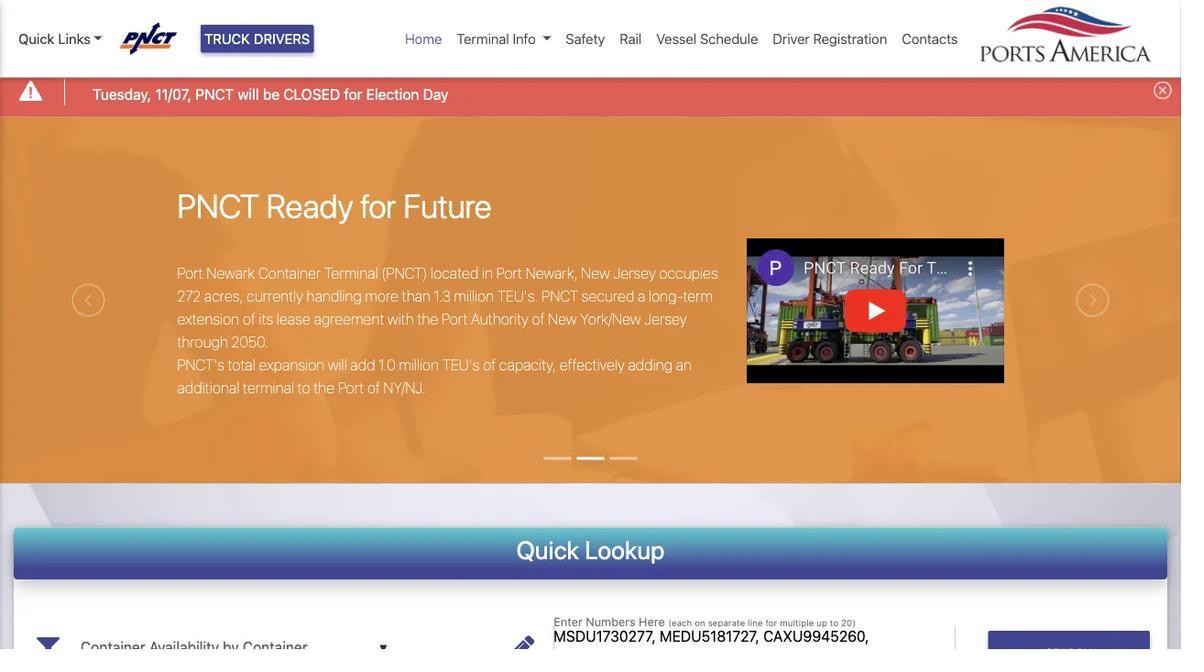 Task type: vqa. For each thing, say whether or not it's contained in the screenshot.
the top Jersey
yes



Task type: describe. For each thing, give the bounding box(es) containing it.
line
[[748, 617, 763, 628]]

vessel
[[657, 31, 697, 47]]

1 horizontal spatial new
[[581, 265, 610, 282]]

day
[[423, 85, 449, 103]]

driver registration link
[[766, 21, 895, 56]]

quick links link
[[18, 28, 102, 49]]

vessel schedule link
[[649, 21, 766, 56]]

pnct ready for future
[[177, 186, 492, 225]]

vessel schedule
[[657, 31, 759, 47]]

capacity,
[[499, 356, 557, 374]]

container
[[258, 265, 321, 282]]

1 horizontal spatial million
[[454, 287, 494, 305]]

links
[[58, 31, 91, 47]]

to inside port newark container terminal (pnct) located in port newark, new jersey occupies 272 acres, currently handling more than 1.3 million teu's.                                 pnct secured a long-term extension of its lease agreement with the port authority of new york/new jersey through 2050. pnct's total expansion will add 1.0 million teu's of capacity,                                 effectively adding an additional terminal to the port of ny/nj.
[[298, 379, 310, 397]]

teu's
[[443, 356, 480, 374]]

pnct ready for future image
[[0, 117, 1182, 586]]

truck drivers
[[204, 31, 310, 47]]

contacts link
[[895, 21, 966, 56]]

(each
[[669, 617, 692, 628]]

11/07,
[[155, 85, 192, 103]]

terminal inside port newark container terminal (pnct) located in port newark, new jersey occupies 272 acres, currently handling more than 1.3 million teu's.                                 pnct secured a long-term extension of its lease agreement with the port authority of new york/new jersey through 2050. pnct's total expansion will add 1.0 million teu's of capacity,                                 effectively adding an additional terminal to the port of ny/nj.
[[324, 265, 378, 282]]

0 horizontal spatial million
[[399, 356, 439, 374]]

driver
[[773, 31, 810, 47]]

quick for quick lookup
[[517, 535, 579, 564]]

york/new
[[581, 310, 641, 328]]

of down "teu's."
[[532, 310, 545, 328]]

a
[[638, 287, 646, 305]]

through
[[177, 333, 228, 351]]

20)
[[842, 617, 856, 628]]

of down add
[[367, 379, 380, 397]]

0 horizontal spatial new
[[548, 310, 577, 328]]

(pnct)
[[382, 265, 428, 282]]

terminal
[[243, 379, 294, 397]]

newark
[[207, 265, 255, 282]]

quick lookup
[[517, 535, 665, 564]]

1 horizontal spatial terminal
[[457, 31, 509, 47]]

schedule
[[700, 31, 759, 47]]

teu's.
[[498, 287, 539, 305]]

in
[[482, 265, 493, 282]]

port down '1.3'
[[442, 310, 468, 328]]

of left its
[[243, 310, 256, 328]]

tuesday, 11/07, pnct will be closed for election day
[[93, 85, 449, 103]]

1.0
[[379, 356, 396, 374]]

effectively
[[560, 356, 625, 374]]

1 vertical spatial the
[[314, 379, 335, 397]]

election
[[366, 85, 419, 103]]

acres,
[[204, 287, 243, 305]]

home link
[[398, 21, 450, 56]]

terminal info link
[[450, 21, 559, 56]]

agreement
[[314, 310, 384, 328]]

tuesday, 11/07, pnct will be closed for election day alert
[[0, 67, 1182, 117]]

for inside enter numbers here (each on separate line for multiple up to 20)
[[766, 617, 778, 628]]

located
[[431, 265, 479, 282]]

on
[[695, 617, 706, 628]]

1 vertical spatial for
[[361, 186, 397, 225]]

for inside alert
[[344, 85, 363, 103]]

up
[[817, 617, 828, 628]]

add
[[350, 356, 376, 374]]

occupies
[[659, 265, 718, 282]]



Task type: locate. For each thing, give the bounding box(es) containing it.
0 horizontal spatial to
[[298, 379, 310, 397]]

an
[[676, 356, 692, 374]]

pnct inside alert
[[195, 85, 234, 103]]

for right line
[[766, 617, 778, 628]]

1 vertical spatial to
[[830, 617, 839, 628]]

to inside enter numbers here (each on separate line for multiple up to 20)
[[830, 617, 839, 628]]

be
[[263, 85, 280, 103]]

rail
[[620, 31, 642, 47]]

1 vertical spatial quick
[[517, 535, 579, 564]]

quick
[[18, 31, 54, 47], [517, 535, 579, 564]]

total
[[228, 356, 255, 374]]

separate
[[708, 617, 746, 628]]

jersey down the long-
[[645, 310, 687, 328]]

driver registration
[[773, 31, 888, 47]]

pnct down newark,
[[542, 287, 579, 305]]

0 vertical spatial to
[[298, 379, 310, 397]]

1 vertical spatial pnct
[[177, 186, 259, 225]]

port
[[177, 265, 203, 282], [497, 265, 523, 282], [442, 310, 468, 328], [338, 379, 364, 397]]

port newark container terminal (pnct) located in port newark, new jersey occupies 272 acres, currently handling more than 1.3 million teu's.                                 pnct secured a long-term extension of its lease agreement with the port authority of new york/new jersey through 2050. pnct's total expansion will add 1.0 million teu's of capacity,                                 effectively adding an additional terminal to the port of ny/nj.
[[177, 265, 718, 397]]

0 vertical spatial terminal
[[457, 31, 509, 47]]

handling
[[307, 287, 362, 305]]

home
[[405, 31, 442, 47]]

multiple
[[780, 617, 814, 628]]

jersey
[[614, 265, 656, 282], [645, 310, 687, 328]]

extension
[[177, 310, 239, 328]]

0 horizontal spatial will
[[238, 85, 259, 103]]

expansion
[[259, 356, 325, 374]]

the down expansion
[[314, 379, 335, 397]]

None text field
[[81, 625, 388, 650], [554, 625, 956, 650], [81, 625, 388, 650], [554, 625, 956, 650]]

tuesday, 11/07, pnct will be closed for election day link
[[93, 83, 449, 105]]

pnct inside port newark container terminal (pnct) located in port newark, new jersey occupies 272 acres, currently handling more than 1.3 million teu's.                                 pnct secured a long-term extension of its lease agreement with the port authority of new york/new jersey through 2050. pnct's total expansion will add 1.0 million teu's of capacity,                                 effectively adding an additional terminal to the port of ny/nj.
[[542, 287, 579, 305]]

than
[[402, 287, 431, 305]]

jersey up "a"
[[614, 265, 656, 282]]

1 vertical spatial terminal
[[324, 265, 378, 282]]

1 vertical spatial jersey
[[645, 310, 687, 328]]

term
[[683, 287, 713, 305]]

272
[[177, 287, 201, 305]]

for
[[344, 85, 363, 103], [361, 186, 397, 225], [766, 617, 778, 628]]

port right in
[[497, 265, 523, 282]]

million
[[454, 287, 494, 305], [399, 356, 439, 374]]

contacts
[[902, 31, 959, 47]]

0 vertical spatial jersey
[[614, 265, 656, 282]]

2 vertical spatial pnct
[[542, 287, 579, 305]]

0 horizontal spatial quick
[[18, 31, 54, 47]]

0 vertical spatial will
[[238, 85, 259, 103]]

its
[[259, 310, 273, 328]]

1 horizontal spatial the
[[417, 310, 439, 328]]

will left be
[[238, 85, 259, 103]]

0 vertical spatial new
[[581, 265, 610, 282]]

terminal info
[[457, 31, 536, 47]]

pnct
[[195, 85, 234, 103], [177, 186, 259, 225], [542, 287, 579, 305]]

numbers
[[586, 614, 636, 628]]

with
[[388, 310, 414, 328]]

will inside port newark container terminal (pnct) located in port newark, new jersey occupies 272 acres, currently handling more than 1.3 million teu's.                                 pnct secured a long-term extension of its lease agreement with the port authority of new york/new jersey through 2050. pnct's total expansion will add 1.0 million teu's of capacity,                                 effectively adding an additional terminal to the port of ny/nj.
[[328, 356, 347, 374]]

pnct up newark
[[177, 186, 259, 225]]

closed
[[284, 85, 340, 103]]

truck drivers link
[[201, 25, 314, 53]]

0 vertical spatial million
[[454, 287, 494, 305]]

new down newark,
[[548, 310, 577, 328]]

1.3
[[434, 287, 451, 305]]

here
[[639, 614, 665, 628]]

quick up enter
[[517, 535, 579, 564]]

lease
[[277, 310, 311, 328]]

more
[[365, 287, 399, 305]]

quick for quick links
[[18, 31, 54, 47]]

lookup
[[585, 535, 665, 564]]

safety
[[566, 31, 605, 47]]

0 vertical spatial for
[[344, 85, 363, 103]]

0 vertical spatial the
[[417, 310, 439, 328]]

1 horizontal spatial will
[[328, 356, 347, 374]]

ready
[[266, 186, 353, 225]]

additional
[[177, 379, 240, 397]]

1 vertical spatial will
[[328, 356, 347, 374]]

secured
[[582, 287, 635, 305]]

million up "ny/nj."
[[399, 356, 439, 374]]

long-
[[649, 287, 683, 305]]

enter
[[554, 614, 583, 628]]

quick left links
[[18, 31, 54, 47]]

the
[[417, 310, 439, 328], [314, 379, 335, 397]]

port up 272
[[177, 265, 203, 282]]

terminal
[[457, 31, 509, 47], [324, 265, 378, 282]]

port down add
[[338, 379, 364, 397]]

0 vertical spatial pnct
[[195, 85, 234, 103]]

terminal up handling
[[324, 265, 378, 282]]

new
[[581, 265, 610, 282], [548, 310, 577, 328]]

of
[[243, 310, 256, 328], [532, 310, 545, 328], [483, 356, 496, 374], [367, 379, 380, 397]]

to
[[298, 379, 310, 397], [830, 617, 839, 628]]

0 vertical spatial quick
[[18, 31, 54, 47]]

1 horizontal spatial to
[[830, 617, 839, 628]]

newark,
[[526, 265, 578, 282]]

2050.
[[232, 333, 268, 351]]

to down expansion
[[298, 379, 310, 397]]

new up 'secured'
[[581, 265, 610, 282]]

million down in
[[454, 287, 494, 305]]

1 horizontal spatial quick
[[517, 535, 579, 564]]

pnct right 11/07,
[[195, 85, 234, 103]]

for left election
[[344, 85, 363, 103]]

will inside alert
[[238, 85, 259, 103]]

ny/nj.
[[384, 379, 426, 397]]

1 vertical spatial million
[[399, 356, 439, 374]]

future
[[404, 186, 492, 225]]

safety link
[[559, 21, 613, 56]]

adding
[[628, 356, 673, 374]]

0 horizontal spatial the
[[314, 379, 335, 397]]

tuesday,
[[93, 85, 151, 103]]

enter numbers here (each on separate line for multiple up to 20)
[[554, 614, 856, 628]]

pnct's
[[177, 356, 225, 374]]

drivers
[[254, 31, 310, 47]]

2 vertical spatial for
[[766, 617, 778, 628]]

the down than
[[417, 310, 439, 328]]

truck
[[204, 31, 250, 47]]

registration
[[814, 31, 888, 47]]

will left add
[[328, 356, 347, 374]]

currently
[[247, 287, 303, 305]]

to right up
[[830, 617, 839, 628]]

authority
[[471, 310, 529, 328]]

for right ready
[[361, 186, 397, 225]]

quick links
[[18, 31, 91, 47]]

of right teu's
[[483, 356, 496, 374]]

rail link
[[613, 21, 649, 56]]

quick inside quick links link
[[18, 31, 54, 47]]

close image
[[1154, 81, 1173, 99]]

0 horizontal spatial terminal
[[324, 265, 378, 282]]

terminal left info
[[457, 31, 509, 47]]

info
[[513, 31, 536, 47]]

1 vertical spatial new
[[548, 310, 577, 328]]



